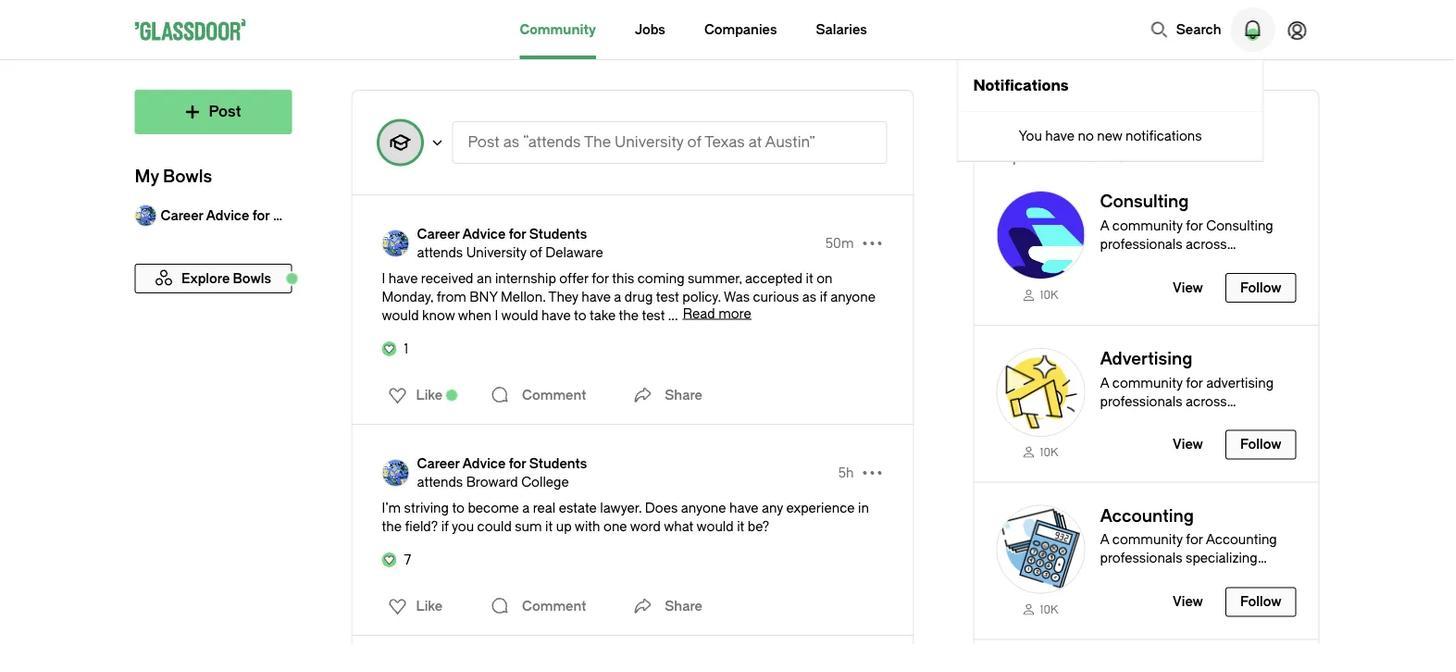 Task type: vqa. For each thing, say whether or not it's contained in the screenshot.
bottom 10K
yes



Task type: locate. For each thing, give the bounding box(es) containing it.
1 image for post author image from the top
[[382, 230, 410, 257]]

community down advertising
[[1113, 375, 1183, 391]]

0 horizontal spatial anyone
[[681, 501, 726, 516]]

if inside i'm striving to become a real estate lawyer. does anyone have any experience in the field? if you could sum it up with one word what would it be?
[[441, 519, 449, 534]]

you up explore all bowls link
[[1118, 113, 1158, 139]]

1 vertical spatial as
[[803, 289, 817, 305]]

1 vertical spatial share
[[665, 599, 703, 614]]

0 vertical spatial university
[[615, 134, 684, 151]]

1 vertical spatial comment button
[[485, 588, 591, 625]]

advice up 'an'
[[463, 226, 506, 242]]

attends inside career advice for students attends university of delaware
[[417, 245, 463, 260]]

share down "..."
[[665, 388, 703, 403]]

advertising
[[1207, 375, 1274, 391]]

a for advertising
[[1101, 375, 1110, 391]]

if down "on" at the top
[[820, 289, 828, 305]]

1 vertical spatial across
[[1186, 394, 1228, 409]]

would down mellon.
[[501, 308, 539, 323]]

0 vertical spatial community
[[1113, 218, 1183, 233]]

for inside career advice for students attends broward college
[[509, 456, 526, 471]]

would inside i'm striving to become a real estate lawyer. does anyone have any experience in the field? if you could sum it up with one word what would it be?
[[697, 519, 734, 534]]

explore all bowls
[[997, 150, 1106, 165]]

advice down my bowls
[[206, 208, 249, 223]]

1 10k link from the top
[[997, 287, 1086, 303]]

of
[[688, 134, 702, 151], [530, 245, 542, 260]]

career advice for students link for career advice for students attends broward college
[[417, 455, 587, 473]]

anyone up what
[[681, 501, 726, 516]]

1 share from the top
[[665, 388, 703, 403]]

all
[[1048, 150, 1064, 165]]

2 share button from the top
[[628, 588, 703, 625]]

0 vertical spatial 10k
[[1040, 289, 1059, 302]]

0 vertical spatial as
[[503, 134, 520, 151]]

students for career advice for students attends broward college
[[530, 456, 587, 471]]

1 vertical spatial image for post author image
[[382, 459, 410, 487]]

notifications
[[1126, 128, 1203, 144]]

50m link
[[826, 234, 854, 253]]

community down explore all bowls link
[[1113, 218, 1183, 233]]

1 vertical spatial like
[[416, 599, 443, 614]]

of left texas
[[688, 134, 702, 151]]

advice inside "career advice for students" link
[[206, 208, 249, 223]]

would right what
[[697, 519, 734, 534]]

college
[[522, 475, 569, 490]]

professionals inside advertising a community for advertising professionals across companies
[[1101, 394, 1183, 409]]

bowls down no
[[1067, 150, 1106, 165]]

1 community from the top
[[1113, 218, 1183, 233]]

career up received
[[417, 226, 460, 242]]

students inside career advice for students attends broward college
[[530, 456, 587, 471]]

2 community from the top
[[1113, 375, 1183, 391]]

offer
[[560, 271, 589, 286]]

career advice for students link down my bowls
[[135, 197, 331, 234]]

1 share button from the top
[[628, 377, 703, 414]]

as right curious
[[803, 289, 817, 305]]

attends
[[417, 245, 463, 260], [417, 475, 463, 490]]

1 horizontal spatial would
[[501, 308, 539, 323]]

advice up the broward
[[463, 456, 506, 471]]

as right the post
[[503, 134, 520, 151]]

jobs
[[635, 22, 666, 37]]

does
[[645, 501, 678, 516]]

comment
[[522, 388, 586, 403], [522, 599, 586, 614]]

1 vertical spatial of
[[530, 245, 542, 260]]

share for career advice for students attends broward college
[[665, 599, 703, 614]]

1 horizontal spatial to
[[574, 308, 587, 323]]

0 vertical spatial consulting
[[1101, 192, 1189, 212]]

i'm striving to become a real estate lawyer. does anyone have any experience in the field? if you could sum it up with one word what would it be?
[[382, 501, 869, 534]]

0 vertical spatial bowls
[[1067, 150, 1106, 165]]

share button down what
[[628, 588, 703, 625]]

0 vertical spatial anyone
[[831, 289, 876, 305]]

i up monday,
[[382, 271, 385, 286]]

you
[[1019, 128, 1043, 144]]

anyone
[[831, 289, 876, 305], [681, 501, 726, 516]]

0 horizontal spatial bowls
[[163, 167, 212, 187]]

1 horizontal spatial the
[[619, 308, 639, 323]]

advice inside career advice for students attends broward college
[[463, 456, 506, 471]]

to right striving
[[452, 501, 465, 516]]

advice for career advice for students attends broward college
[[463, 456, 506, 471]]

a inside consulting a community for consulting professionals across companies
[[1101, 218, 1110, 233]]

2 horizontal spatial would
[[697, 519, 734, 534]]

a left real
[[523, 501, 530, 516]]

a down explore all bowls link
[[1101, 218, 1110, 233]]

1 horizontal spatial university
[[615, 134, 684, 151]]

advice inside career advice for students attends university of delaware
[[463, 226, 506, 242]]

2 share from the top
[[665, 599, 703, 614]]

attends up received
[[417, 245, 463, 260]]

community for consulting
[[1113, 218, 1183, 233]]

like for first like button from the bottom
[[416, 599, 443, 614]]

2 vertical spatial 10k
[[1040, 603, 1059, 616]]

2 professionals from the top
[[1101, 394, 1183, 409]]

professionals for consulting
[[1101, 237, 1183, 252]]

2 companies from the top
[[1101, 412, 1169, 428]]

it left be?
[[737, 519, 745, 534]]

image for bowl image
[[997, 191, 1086, 280], [997, 348, 1086, 437], [997, 505, 1086, 594]]

across for consulting
[[1186, 237, 1228, 252]]

1 vertical spatial advice
[[463, 226, 506, 242]]

0 vertical spatial to
[[574, 308, 587, 323]]

professionals for advertising
[[1101, 394, 1183, 409]]

0 vertical spatial a
[[1101, 218, 1110, 233]]

search
[[1177, 22, 1222, 37]]

0 horizontal spatial a
[[523, 501, 530, 516]]

2 across from the top
[[1186, 394, 1228, 409]]

1 vertical spatial share button
[[628, 588, 703, 625]]

for
[[1084, 113, 1114, 139], [252, 208, 270, 223], [1186, 218, 1204, 233], [509, 226, 526, 242], [592, 271, 609, 286], [1186, 375, 1204, 391], [509, 456, 526, 471]]

comment down the up
[[522, 599, 586, 614]]

1 vertical spatial attends
[[417, 475, 463, 490]]

share button for career advice for students attends broward college
[[628, 588, 703, 625]]

2 attends from the top
[[417, 475, 463, 490]]

2 vertical spatial image for bowl image
[[997, 505, 1086, 594]]

0 horizontal spatial university
[[466, 245, 527, 260]]

coming
[[638, 271, 685, 286]]

austin"
[[765, 134, 816, 151]]

1 vertical spatial anyone
[[681, 501, 726, 516]]

career down my bowls
[[161, 208, 204, 223]]

1 comment button from the top
[[485, 377, 591, 414]]

across inside consulting a community for consulting professionals across companies
[[1186, 237, 1228, 252]]

like button down 7
[[377, 592, 448, 621]]

3 image for bowl image from the top
[[997, 505, 1086, 594]]

you inside i'm striving to become a real estate lawyer. does anyone have any experience in the field? if you could sum it up with one word what would it be?
[[452, 519, 474, 534]]

it inside 'i have received an internship offer for this coming summer, accepted it on monday, from bny mellon. they have a drug test policy. was curious as if anyone would know when i would have to take the test ...'
[[806, 271, 814, 286]]

0 vertical spatial i
[[382, 271, 385, 286]]

0 horizontal spatial it
[[546, 519, 553, 534]]

1 10k from the top
[[1040, 289, 1059, 302]]

attends inside career advice for students attends broward college
[[417, 475, 463, 490]]

comment up 'college'
[[522, 388, 586, 403]]

career up striving
[[417, 456, 460, 471]]

bowls right my
[[163, 167, 212, 187]]

share for career advice for students attends university of delaware
[[665, 388, 703, 403]]

1 vertical spatial like button
[[377, 592, 448, 621]]

attends for career advice for students attends broward college
[[417, 475, 463, 490]]

1 vertical spatial a
[[523, 501, 530, 516]]

1 vertical spatial i
[[495, 308, 498, 323]]

to
[[574, 308, 587, 323], [452, 501, 465, 516]]

a down advertising
[[1101, 375, 1110, 391]]

career advice for students link
[[135, 197, 331, 234], [417, 225, 604, 244], [417, 455, 587, 473]]

post as "attends the university of texas at austin"
[[468, 134, 816, 151]]

i'm
[[382, 501, 401, 516]]

university up 'an'
[[466, 245, 527, 260]]

1 vertical spatial consulting
[[1207, 218, 1274, 233]]

1 vertical spatial students
[[530, 226, 587, 242]]

across for advertising
[[1186, 394, 1228, 409]]

career inside career advice for students attends university of delaware
[[417, 226, 460, 242]]

10k for consulting
[[1040, 289, 1059, 302]]

1 vertical spatial you
[[452, 519, 474, 534]]

bny
[[470, 289, 498, 305]]

1 like button from the top
[[377, 381, 448, 410]]

have up be?
[[730, 501, 759, 516]]

1 attends from the top
[[417, 245, 463, 260]]

consulting
[[1101, 192, 1189, 212], [1207, 218, 1274, 233]]

it left the up
[[546, 519, 553, 534]]

1 vertical spatial university
[[466, 245, 527, 260]]

like
[[416, 388, 443, 403], [416, 599, 443, 614]]

0 vertical spatial 10k link
[[997, 287, 1086, 303]]

1 image for bowl image from the top
[[997, 191, 1086, 280]]

image for post author image up i'm
[[382, 459, 410, 487]]

2 comment from the top
[[522, 599, 586, 614]]

0 vertical spatial across
[[1186, 237, 1228, 252]]

1 vertical spatial the
[[382, 519, 402, 534]]

community link
[[520, 0, 596, 59]]

0 vertical spatial a
[[614, 289, 622, 305]]

2 horizontal spatial it
[[806, 271, 814, 286]]

have up "take"
[[582, 289, 611, 305]]

0 horizontal spatial i
[[382, 271, 385, 286]]

0 vertical spatial professionals
[[1101, 237, 1183, 252]]

post as "attends the university of texas at austin" button
[[452, 121, 888, 164]]

the down drug
[[619, 308, 639, 323]]

would down monday,
[[382, 308, 419, 323]]

across inside advertising a community for advertising professionals across companies
[[1186, 394, 1228, 409]]

the down i'm
[[382, 519, 402, 534]]

1 horizontal spatial you
[[1118, 113, 1158, 139]]

0 vertical spatial you
[[1118, 113, 1158, 139]]

sum
[[515, 519, 542, 534]]

0 vertical spatial share
[[665, 388, 703, 403]]

1 vertical spatial to
[[452, 501, 465, 516]]

share button down "..."
[[628, 377, 703, 414]]

share button
[[628, 377, 703, 414], [628, 588, 703, 625]]

for inside consulting a community for consulting professionals across companies
[[1186, 218, 1204, 233]]

community
[[1113, 218, 1183, 233], [1113, 375, 1183, 391]]

i have received an internship offer for this coming summer, accepted it on monday, from bny mellon. they have a drug test policy. was curious as if anyone would know when i would have to take the test ...
[[382, 271, 876, 323]]

explore all bowls link
[[997, 146, 1319, 169]]

professionals down explore all bowls link
[[1101, 237, 1183, 252]]

it left "on" at the top
[[806, 271, 814, 286]]

no
[[1078, 128, 1094, 144]]

0 vertical spatial career
[[161, 208, 204, 223]]

0 vertical spatial if
[[820, 289, 828, 305]]

1 across from the top
[[1186, 237, 1228, 252]]

test up "..."
[[656, 289, 679, 305]]

the inside 'i have received an internship offer for this coming summer, accepted it on monday, from bny mellon. they have a drug test policy. was curious as if anyone would know when i would have to take the test ...'
[[619, 308, 639, 323]]

1 vertical spatial career
[[417, 226, 460, 242]]

share down what
[[665, 599, 703, 614]]

could
[[477, 519, 512, 534]]

image for post author image
[[382, 230, 410, 257], [382, 459, 410, 487]]

1 vertical spatial a
[[1101, 375, 1110, 391]]

career for career advice for students
[[161, 208, 204, 223]]

1 comment from the top
[[522, 388, 586, 403]]

1 vertical spatial 10k
[[1040, 446, 1059, 459]]

advice
[[206, 208, 249, 223], [463, 226, 506, 242], [463, 456, 506, 471]]

image for post author image up monday,
[[382, 230, 410, 257]]

like for 1st like button from the top
[[416, 388, 443, 403]]

2 like button from the top
[[377, 592, 448, 621]]

0 vertical spatial like button
[[377, 381, 448, 410]]

university right the
[[615, 134, 684, 151]]

the
[[619, 308, 639, 323], [382, 519, 402, 534]]

if
[[820, 289, 828, 305], [441, 519, 449, 534]]

10k link
[[997, 287, 1086, 303], [997, 444, 1086, 460], [997, 601, 1086, 617]]

0 vertical spatial of
[[688, 134, 702, 151]]

university
[[615, 134, 684, 151], [466, 245, 527, 260]]

0 vertical spatial the
[[619, 308, 639, 323]]

attends up striving
[[417, 475, 463, 490]]

companies
[[1101, 255, 1169, 270], [1101, 412, 1169, 428]]

1 vertical spatial community
[[1113, 375, 1183, 391]]

community inside advertising a community for advertising professionals across companies
[[1113, 375, 1183, 391]]

like button down the 1 at the left
[[377, 381, 448, 410]]

1 vertical spatial 10k link
[[997, 444, 1086, 460]]

0 vertical spatial advice
[[206, 208, 249, 223]]

what
[[664, 519, 694, 534]]

search button
[[1142, 11, 1231, 48]]

as inside button
[[503, 134, 520, 151]]

would
[[382, 308, 419, 323], [501, 308, 539, 323], [697, 519, 734, 534]]

2 vertical spatial 10k link
[[997, 601, 1086, 617]]

career
[[161, 208, 204, 223], [417, 226, 460, 242], [417, 456, 460, 471]]

10k
[[1040, 289, 1059, 302], [1040, 446, 1059, 459], [1040, 603, 1059, 616]]

1 horizontal spatial a
[[614, 289, 622, 305]]

1 vertical spatial test
[[642, 308, 665, 323]]

1 horizontal spatial as
[[803, 289, 817, 305]]

2 comment button from the top
[[485, 588, 591, 625]]

0 horizontal spatial as
[[503, 134, 520, 151]]

2 vertical spatial students
[[530, 456, 587, 471]]

internship
[[495, 271, 556, 286]]

0 vertical spatial attends
[[417, 245, 463, 260]]

2 image for post author image from the top
[[382, 459, 410, 487]]

2 10k link from the top
[[997, 444, 1086, 460]]

career inside career advice for students attends broward college
[[417, 456, 460, 471]]

when
[[458, 308, 492, 323]]

10k link for advertising
[[997, 444, 1086, 460]]

"attends
[[523, 134, 581, 151]]

7
[[404, 552, 411, 568]]

advertising
[[1101, 349, 1193, 369]]

community inside consulting a community for consulting professionals across companies
[[1113, 218, 1183, 233]]

of inside button
[[688, 134, 702, 151]]

companies inside consulting a community for consulting professionals across companies
[[1101, 255, 1169, 270]]

1 horizontal spatial anyone
[[831, 289, 876, 305]]

like down know
[[416, 388, 443, 403]]

have
[[1046, 128, 1075, 144], [389, 271, 418, 286], [582, 289, 611, 305], [542, 308, 571, 323], [730, 501, 759, 516]]

0 vertical spatial like
[[416, 388, 443, 403]]

0 horizontal spatial if
[[441, 519, 449, 534]]

have up all
[[1046, 128, 1075, 144]]

professionals inside consulting a community for consulting professionals across companies
[[1101, 237, 1183, 252]]

0 horizontal spatial of
[[530, 245, 542, 260]]

0 vertical spatial share button
[[628, 377, 703, 414]]

comment button
[[485, 377, 591, 414], [485, 588, 591, 625]]

students inside career advice for students attends university of delaware
[[530, 226, 587, 242]]

companies inside advertising a community for advertising professionals across companies
[[1101, 412, 1169, 428]]

community
[[520, 22, 596, 37]]

0 vertical spatial image for bowl image
[[997, 191, 1086, 280]]

a inside i'm striving to become a real estate lawyer. does anyone have any experience in the field? if you could sum it up with one word what would it be?
[[523, 501, 530, 516]]

to left "take"
[[574, 308, 587, 323]]

1 horizontal spatial of
[[688, 134, 702, 151]]

jobs link
[[635, 0, 666, 59]]

1 vertical spatial comment
[[522, 599, 586, 614]]

image for post author image for career advice for students attends university of delaware
[[382, 230, 410, 257]]

0 vertical spatial comment button
[[485, 377, 591, 414]]

2 vertical spatial advice
[[463, 456, 506, 471]]

0 horizontal spatial to
[[452, 501, 465, 516]]

a
[[614, 289, 622, 305], [523, 501, 530, 516]]

1 horizontal spatial if
[[820, 289, 828, 305]]

professionals down advertising
[[1101, 394, 1183, 409]]

career advice for students link up the broward
[[417, 455, 587, 473]]

0 vertical spatial comment
[[522, 388, 586, 403]]

0 horizontal spatial you
[[452, 519, 474, 534]]

companies for consulting
[[1101, 255, 1169, 270]]

a down this
[[614, 289, 622, 305]]

2 vertical spatial career
[[417, 456, 460, 471]]

0 vertical spatial companies
[[1101, 255, 1169, 270]]

advice for career advice for students attends university of delaware
[[463, 226, 506, 242]]

comment button up career advice for students attends broward college
[[485, 377, 591, 414]]

across
[[1186, 237, 1228, 252], [1186, 394, 1228, 409]]

0 horizontal spatial the
[[382, 519, 402, 534]]

university inside button
[[615, 134, 684, 151]]

1 vertical spatial companies
[[1101, 412, 1169, 428]]

anyone down "on" at the top
[[831, 289, 876, 305]]

a
[[1101, 218, 1110, 233], [1101, 375, 1110, 391]]

career advice for students link for career advice for students attends university of delaware
[[417, 225, 604, 244]]

if right the field?
[[441, 519, 449, 534]]

1 professionals from the top
[[1101, 237, 1183, 252]]

like down the field?
[[416, 599, 443, 614]]

2 like from the top
[[416, 599, 443, 614]]

1 vertical spatial professionals
[[1101, 394, 1183, 409]]

test left "..."
[[642, 308, 665, 323]]

career advice for students link up "internship"
[[417, 225, 604, 244]]

2 image for bowl image from the top
[[997, 348, 1086, 437]]

1 companies from the top
[[1101, 255, 1169, 270]]

...
[[668, 308, 678, 323]]

1 vertical spatial image for bowl image
[[997, 348, 1086, 437]]

university inside career advice for students attends university of delaware
[[466, 245, 527, 260]]

0 vertical spatial students
[[273, 208, 331, 223]]

be?
[[748, 519, 770, 534]]

you left could
[[452, 519, 474, 534]]

from
[[437, 289, 467, 305]]

i right when
[[495, 308, 498, 323]]

1 like from the top
[[416, 388, 443, 403]]

comment button down sum
[[485, 588, 591, 625]]

lawyer.
[[600, 501, 642, 516]]

a inside advertising a community for advertising professionals across companies
[[1101, 375, 1110, 391]]

of up "internship"
[[530, 245, 542, 260]]

to inside 'i have received an internship offer for this coming summer, accepted it on monday, from bny mellon. they have a drug test policy. was curious as if anyone would know when i would have to take the test ...'
[[574, 308, 587, 323]]

you
[[1118, 113, 1158, 139], [452, 519, 474, 534]]

0 horizontal spatial consulting
[[1101, 192, 1189, 212]]

2 a from the top
[[1101, 375, 1110, 391]]

1 vertical spatial if
[[441, 519, 449, 534]]

1 a from the top
[[1101, 218, 1110, 233]]

2 10k from the top
[[1040, 446, 1059, 459]]

0 vertical spatial image for post author image
[[382, 230, 410, 257]]



Task type: describe. For each thing, give the bounding box(es) containing it.
3 10k link from the top
[[997, 601, 1086, 617]]

read
[[683, 306, 716, 321]]

explore
[[997, 150, 1045, 165]]

for inside career advice for students attends university of delaware
[[509, 226, 526, 242]]

salaries
[[816, 22, 868, 37]]

policy.
[[683, 289, 721, 305]]

50m
[[826, 236, 854, 251]]

10k link for consulting
[[997, 287, 1086, 303]]

companies
[[705, 22, 777, 37]]

0 horizontal spatial would
[[382, 308, 419, 323]]

0 vertical spatial test
[[656, 289, 679, 305]]

companies link
[[705, 0, 777, 59]]

students for career advice for students attends university of delaware
[[530, 226, 587, 242]]

image for bowl image for advertising
[[997, 348, 1086, 437]]

image for post author image for career advice for students attends broward college
[[382, 459, 410, 487]]

for inside advertising a community for advertising professionals across companies
[[1186, 375, 1204, 391]]

1 horizontal spatial consulting
[[1207, 218, 1274, 233]]

on
[[817, 271, 833, 286]]

one
[[604, 519, 627, 534]]

the
[[584, 134, 611, 151]]

summer,
[[688, 271, 742, 286]]

for inside 'i have received an internship offer for this coming summer, accepted it on monday, from bny mellon. they have a drug test policy. was curious as if anyone would know when i would have to take the test ...'
[[592, 271, 609, 286]]

advertising a community for advertising professionals across companies
[[1101, 349, 1274, 428]]

bowls™ for you
[[997, 113, 1158, 139]]

this
[[612, 271, 635, 286]]

more
[[719, 306, 752, 321]]

for inside "career advice for students" link
[[252, 208, 270, 223]]

my
[[135, 167, 159, 187]]

a for consulting
[[1101, 218, 1110, 233]]

was
[[724, 289, 750, 305]]

1 horizontal spatial i
[[495, 308, 498, 323]]

know
[[422, 308, 455, 323]]

field?
[[405, 519, 438, 534]]

broward
[[466, 475, 518, 490]]

read more
[[683, 306, 752, 321]]

have down they
[[542, 308, 571, 323]]

if inside 'i have received an internship offer for this coming summer, accepted it on monday, from bny mellon. they have a drug test policy. was curious as if anyone would know when i would have to take the test ...'
[[820, 289, 828, 305]]

take
[[590, 308, 616, 323]]

read more button
[[683, 306, 752, 321]]

my bowls
[[135, 167, 212, 187]]

delaware
[[546, 245, 604, 260]]

at
[[749, 134, 762, 151]]

comment button for of
[[485, 377, 591, 414]]

1 horizontal spatial it
[[737, 519, 745, 534]]

1
[[404, 341, 408, 357]]

bowls™
[[997, 113, 1079, 139]]

accepted
[[746, 271, 803, 286]]

toogle identity image
[[378, 120, 423, 165]]

in
[[858, 501, 869, 516]]

consulting a community for consulting professionals across companies
[[1101, 192, 1274, 270]]

drug
[[625, 289, 653, 305]]

comment for of
[[522, 388, 586, 403]]

texas
[[705, 134, 745, 151]]

career for career advice for students attends broward college
[[417, 456, 460, 471]]

share button for career advice for students attends university of delaware
[[628, 377, 703, 414]]

received
[[421, 271, 474, 286]]

have inside i'm striving to become a real estate lawyer. does anyone have any experience in the field? if you could sum it up with one word what would it be?
[[730, 501, 759, 516]]

1 vertical spatial bowls
[[163, 167, 212, 187]]

as inside 'i have received an internship offer for this coming summer, accepted it on monday, from bny mellon. they have a drug test policy. was curious as if anyone would know when i would have to take the test ...'
[[803, 289, 817, 305]]

you have no new notifications
[[1019, 128, 1203, 144]]

companies for advertising
[[1101, 412, 1169, 428]]

1 horizontal spatial bowls
[[1067, 150, 1106, 165]]

become
[[468, 501, 519, 516]]

striving
[[404, 501, 449, 516]]

of inside career advice for students attends university of delaware
[[530, 245, 542, 260]]

career for career advice for students attends university of delaware
[[417, 226, 460, 242]]

an
[[477, 271, 492, 286]]

the inside i'm striving to become a real estate lawyer. does anyone have any experience in the field? if you could sum it up with one word what would it be?
[[382, 519, 402, 534]]

career advice for students attends university of delaware
[[417, 226, 604, 260]]

up
[[556, 519, 572, 534]]

community for advertising
[[1113, 375, 1183, 391]]

estate
[[559, 501, 597, 516]]

anyone inside i'm striving to become a real estate lawyer. does anyone have any experience in the field? if you could sum it up with one word what would it be?
[[681, 501, 726, 516]]

career advice for students attends broward college
[[417, 456, 587, 490]]

comment button for college
[[485, 588, 591, 625]]

notifications
[[974, 77, 1069, 94]]

they
[[549, 289, 579, 305]]

real
[[533, 501, 556, 516]]

new
[[1098, 128, 1123, 144]]

students for career advice for students
[[273, 208, 331, 223]]

career advice for students
[[161, 208, 331, 223]]

10k for advertising
[[1040, 446, 1059, 459]]

3 10k from the top
[[1040, 603, 1059, 616]]

mellon.
[[501, 289, 546, 305]]

anyone inside 'i have received an internship offer for this coming summer, accepted it on monday, from bny mellon. they have a drug test policy. was curious as if anyone would know when i would have to take the test ...'
[[831, 289, 876, 305]]

accounting
[[1101, 507, 1195, 526]]

to inside i'm striving to become a real estate lawyer. does anyone have any experience in the field? if you could sum it up with one word what would it be?
[[452, 501, 465, 516]]

image for bowl image for consulting
[[997, 191, 1086, 280]]

curious
[[753, 289, 800, 305]]

experience
[[787, 501, 855, 516]]

5h
[[839, 465, 854, 481]]

comment for college
[[522, 599, 586, 614]]

5h link
[[839, 464, 854, 482]]

attends for career advice for students attends university of delaware
[[417, 245, 463, 260]]

post
[[468, 134, 500, 151]]

advice for career advice for students
[[206, 208, 249, 223]]

a inside 'i have received an internship offer for this coming summer, accepted it on monday, from bny mellon. they have a drug test policy. was curious as if anyone would know when i would have to take the test ...'
[[614, 289, 622, 305]]

have up monday,
[[389, 271, 418, 286]]

salaries link
[[816, 0, 868, 59]]

with
[[575, 519, 601, 534]]

any
[[762, 501, 784, 516]]

word
[[630, 519, 661, 534]]

monday,
[[382, 289, 434, 305]]



